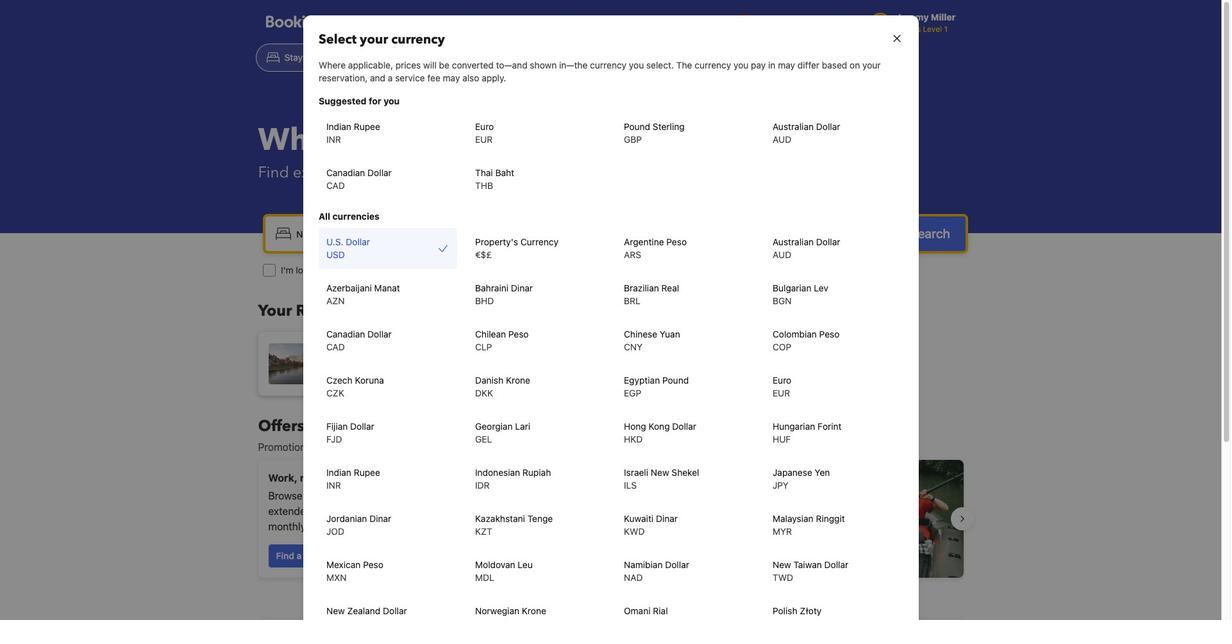 Task type: locate. For each thing, give the bounding box(es) containing it.
0 vertical spatial inr
[[326, 134, 341, 145]]

new up year,
[[651, 468, 669, 479]]

1 horizontal spatial 2
[[624, 365, 629, 376]]

1 vertical spatial or
[[331, 473, 341, 484]]

your inside where applicable, prices will be converted to—and shown in—the currency you select. the currency you pay in may differ based on your reservation, and a service fee may also apply.
[[863, 60, 881, 71]]

and inside offers promotions, deals, and special offers for you
[[347, 442, 364, 454]]

0 vertical spatial for
[[369, 96, 381, 106]]

0 vertical spatial where
[[319, 60, 346, 71]]

jan right the czech at bottom
[[354, 365, 368, 376]]

1 indian rupee inr from the top
[[326, 121, 380, 145]]

every
[[490, 162, 528, 183]]

where
[[319, 60, 346, 71], [258, 119, 357, 162]]

krone inside button
[[522, 606, 546, 617]]

euro down cop at the bottom right of the page
[[773, 375, 792, 386]]

australian down differ
[[773, 121, 814, 132]]

aud for argentine peso ars
[[773, 250, 792, 260]]

or right home
[[407, 265, 415, 276]]

canadian dollar cad for thai
[[326, 167, 392, 191]]

in left baht
[[473, 162, 486, 183]]

2 horizontal spatial dinar
[[656, 514, 678, 525]]

before
[[668, 514, 699, 525]]

1 horizontal spatial 20-
[[577, 365, 592, 376]]

1 horizontal spatial pound
[[662, 375, 689, 386]]

dinar inside 'kuwaiti dinar kwd'
[[656, 514, 678, 525]]

2 horizontal spatial and
[[626, 514, 644, 525]]

more
[[687, 498, 710, 510]]

or
[[407, 265, 415, 276], [331, 473, 341, 484], [674, 498, 684, 510]]

home
[[381, 265, 404, 276]]

norwegian krone
[[475, 606, 546, 617]]

flight + hotel link
[[391, 44, 486, 72]]

15, inside dec 20-jan 15, 2 people link
[[609, 365, 621, 376]]

of left the
[[582, 162, 596, 183]]

krone right danish
[[506, 375, 530, 386]]

0 horizontal spatial jan
[[354, 365, 368, 376]]

euro eur down cop at the bottom right of the page
[[773, 375, 792, 399]]

find inside where to next, jeremy? find exclusive genius rewards in every corner of the world!
[[258, 162, 289, 183]]

1 vertical spatial aud
[[773, 250, 792, 260]]

next,
[[403, 119, 478, 162]]

1 vertical spatial pound
[[662, 375, 689, 386]]

deals,
[[317, 442, 344, 454]]

1 people from the left
[[393, 365, 421, 376]]

2 australian dollar aud from the top
[[773, 237, 840, 260]]

baht
[[495, 167, 514, 178]]

0 horizontal spatial euro
[[475, 121, 494, 132]]

your for list
[[788, 17, 809, 29]]

1 vertical spatial inr
[[326, 481, 341, 491]]

shown
[[530, 60, 557, 71]]

1 horizontal spatial of
[[582, 162, 596, 183]]

2 up egp
[[624, 365, 629, 376]]

dollar right 'zealand'
[[383, 606, 407, 617]]

zealand
[[347, 606, 380, 617]]

canadian up all currencies
[[326, 167, 365, 178]]

euro eur up the thai
[[475, 121, 494, 145]]

where for to
[[258, 119, 357, 162]]

pound up "gbp"
[[624, 121, 650, 132]]

dec 20-jan 15, 2 people link
[[497, 332, 725, 396]]

people right koruna
[[393, 365, 421, 376]]

a inside work, relax, or do a bit of both browse properties offering extended stays, many with reduced monthly rates
[[359, 473, 364, 484]]

20- left egyptian
[[577, 365, 592, 376]]

attractions link
[[650, 44, 735, 72]]

offers
[[258, 416, 305, 438]]

0 vertical spatial your
[[788, 17, 809, 29]]

1 horizontal spatial or
[[407, 265, 415, 276]]

0 horizontal spatial may
[[443, 72, 460, 83]]

for right 'suggested'
[[369, 96, 381, 106]]

dinar for jordanian dinar jod
[[369, 514, 391, 525]]

0 vertical spatial australian
[[773, 121, 814, 132]]

2 indian from the top
[[326, 468, 351, 479]]

1 horizontal spatial people
[[631, 365, 660, 376]]

offers main content
[[248, 416, 974, 621]]

1 australian from the top
[[773, 121, 814, 132]]

may down be
[[443, 72, 460, 83]]

dollar right 'u.s.'
[[346, 237, 370, 248]]

jpy
[[773, 481, 789, 491]]

dinar down 15%
[[656, 514, 678, 525]]

15, left egyptian
[[609, 365, 621, 376]]

list
[[768, 17, 785, 29]]

car
[[517, 52, 532, 63]]

2 canadian dollar cad from the top
[[326, 329, 392, 353]]

kuwaiti
[[624, 514, 654, 525]]

where up reservation,
[[319, 60, 346, 71]]

ars
[[624, 250, 641, 260]]

2 australian from the top
[[773, 237, 814, 248]]

a left service
[[388, 72, 393, 83]]

peso inside mexican peso mxn
[[363, 560, 383, 571]]

find down monthly
[[276, 551, 294, 562]]

new down israeli
[[626, 481, 649, 492]]

kazakhstani
[[475, 514, 525, 525]]

1 horizontal spatial may
[[778, 60, 795, 71]]

0 vertical spatial indian
[[326, 121, 351, 132]]

1 cad from the top
[[326, 180, 345, 191]]

rupee for indonesian rupiah idr
[[354, 468, 380, 479]]

looking
[[296, 265, 326, 276]]

peso right chilean
[[508, 329, 529, 340]]

1 aud from the top
[[773, 134, 792, 145]]

a young girl and woman kayak on a river image
[[616, 461, 964, 579]]

an
[[342, 265, 352, 276]]

0 vertical spatial in
[[768, 60, 776, 71]]

select your currency
[[319, 31, 445, 48]]

1 vertical spatial in
[[473, 162, 486, 183]]

a right do
[[359, 473, 364, 484]]

dec for nashville
[[320, 365, 336, 376]]

where to next, jeremy? find exclusive genius rewards in every corner of the world!
[[258, 119, 672, 183]]

in
[[768, 60, 776, 71], [473, 162, 486, 183]]

people inside nashville dec 20-jan 15, 2 people
[[393, 365, 421, 376]]

dollar inside u.s. dollar usd
[[346, 237, 370, 248]]

1 vertical spatial and
[[347, 442, 364, 454]]

1 vertical spatial krone
[[522, 606, 546, 617]]

0 horizontal spatial of
[[383, 473, 393, 484]]

omani rial
[[624, 606, 668, 617]]

1 canadian from the top
[[326, 167, 365, 178]]

promotions,
[[258, 442, 314, 454]]

0 vertical spatial indian rupee inr
[[326, 121, 380, 145]]

1 vertical spatial rupee
[[354, 468, 380, 479]]

cad for clp
[[326, 342, 345, 353]]

namibian
[[624, 560, 663, 571]]

1 vertical spatial indian
[[326, 468, 351, 479]]

eur up hungarian
[[773, 388, 790, 399]]

for inside offers promotions, deals, and special offers for you
[[432, 442, 445, 454]]

your right on
[[863, 60, 881, 71]]

1 horizontal spatial a
[[359, 473, 364, 484]]

currency right the 'the'
[[695, 60, 731, 71]]

offers
[[402, 442, 430, 454]]

dollar down based on the right
[[816, 121, 840, 132]]

2 inside nashville dec 20-jan 15, 2 people
[[385, 365, 390, 376]]

0 vertical spatial rupee
[[354, 121, 380, 132]]

cad up all
[[326, 180, 345, 191]]

where inside where to next, jeremy? find exclusive genius rewards in every corner of the world!
[[258, 119, 357, 162]]

in right the pay
[[768, 60, 776, 71]]

canadian dollar cad down your recent searches
[[326, 329, 392, 353]]

dinar for bahraini dinar bhd
[[511, 283, 533, 294]]

you left select.
[[629, 60, 644, 71]]

2 horizontal spatial a
[[388, 72, 393, 83]]

aud
[[773, 134, 792, 145], [773, 250, 792, 260]]

people down cny
[[631, 365, 660, 376]]

2 right koruna
[[385, 365, 390, 376]]

jan inside nashville dec 20-jan 15, 2 people
[[354, 365, 368, 376]]

dollar right fijian
[[350, 421, 374, 432]]

0 vertical spatial australian dollar aud
[[773, 121, 840, 145]]

or inside work, relax, or do a bit of both browse properties offering extended stays, many with reduced monthly rates
[[331, 473, 341, 484]]

2
[[385, 365, 390, 376], [624, 365, 629, 376]]

0 vertical spatial krone
[[506, 375, 530, 386]]

dollar right the taiwan
[[824, 560, 849, 571]]

0 horizontal spatial your
[[360, 31, 388, 48]]

flight
[[420, 52, 443, 63]]

rupee up offering
[[354, 468, 380, 479]]

where inside where applicable, prices will be converted to—and shown in—the currency you select. the currency you pay in may differ based on your reservation, and a service fee may also apply.
[[319, 60, 346, 71]]

15,
[[371, 365, 382, 376], [609, 365, 621, 376]]

dollar right kong
[[672, 421, 696, 432]]

1 vertical spatial a
[[359, 473, 364, 484]]

peso right mexican
[[363, 560, 383, 571]]

euro up the thai
[[475, 121, 494, 132]]

may
[[778, 60, 795, 71], [443, 72, 460, 83]]

new inside button
[[326, 606, 345, 617]]

stay down 15%
[[646, 514, 666, 525]]

also
[[462, 72, 479, 83]]

15, right the czech at bottom
[[371, 365, 382, 376]]

kzt
[[475, 527, 492, 538]]

rupee down 'suggested for you'
[[354, 121, 380, 132]]

2 inr from the top
[[326, 481, 341, 491]]

2 aud from the top
[[773, 250, 792, 260]]

brl
[[624, 296, 640, 307]]

20- down nashville
[[339, 365, 354, 376]]

2 15, from the left
[[609, 365, 621, 376]]

stay
[[646, 514, 666, 525], [304, 551, 322, 562]]

you left gel
[[448, 442, 465, 454]]

australian up bulgarian at the top of the page
[[773, 237, 814, 248]]

0 vertical spatial of
[[582, 162, 596, 183]]

0 horizontal spatial pound
[[624, 121, 650, 132]]

2 horizontal spatial for
[[432, 442, 445, 454]]

new inside israeli new shekel ils
[[651, 468, 669, 479]]

1 15, from the left
[[371, 365, 382, 376]]

2 vertical spatial your
[[863, 60, 881, 71]]

peso right 15
[[666, 237, 687, 248]]

ils
[[624, 481, 637, 491]]

1 australian dollar aud from the top
[[773, 121, 840, 145]]

1 indian from the top
[[326, 121, 351, 132]]

1 horizontal spatial eur
[[773, 388, 790, 399]]

you inside offers promotions, deals, and special offers for you
[[448, 442, 465, 454]]

1 vertical spatial of
[[383, 473, 393, 484]]

bit
[[367, 473, 380, 484]]

1 vertical spatial stay
[[304, 551, 322, 562]]

0 horizontal spatial 20-
[[339, 365, 354, 376]]

dinar inside jordanian dinar jod
[[369, 514, 391, 525]]

leu
[[518, 560, 533, 571]]

kong
[[649, 421, 670, 432]]

or for save
[[674, 498, 684, 510]]

1 horizontal spatial your
[[788, 17, 809, 29]]

2 horizontal spatial or
[[674, 498, 684, 510]]

2 20- from the left
[[577, 365, 592, 376]]

2 vertical spatial and
[[626, 514, 644, 525]]

you up 2024
[[741, 498, 758, 510]]

krone inside danish krone dkk
[[506, 375, 530, 386]]

eur up the thai
[[475, 134, 493, 145]]

and up kwd
[[626, 514, 644, 525]]

i'm
[[281, 265, 294, 276]]

danish
[[475, 375, 503, 386]]

find inside "region"
[[276, 551, 294, 562]]

for left an
[[328, 265, 340, 276]]

or left do
[[331, 473, 341, 484]]

new left 'zealand'
[[326, 606, 345, 617]]

hungarian
[[773, 421, 815, 432]]

jordanian dinar jod
[[326, 514, 391, 538]]

1 inr from the top
[[326, 134, 341, 145]]

peso inside argentine peso ars
[[666, 237, 687, 248]]

dollar right namibian at bottom
[[665, 560, 689, 571]]

norwegian
[[475, 606, 519, 617]]

2 rupee from the top
[[354, 468, 380, 479]]

1 20- from the left
[[339, 365, 354, 376]]

region
[[248, 455, 974, 584]]

and right the 'fjd'
[[347, 442, 364, 454]]

1 horizontal spatial for
[[369, 96, 381, 106]]

dinar inside bahraini dinar bhd
[[511, 283, 533, 294]]

0 horizontal spatial and
[[347, 442, 364, 454]]

canadian up nashville
[[326, 329, 365, 340]]

and down applicable,
[[370, 72, 385, 83]]

for right the offers
[[432, 442, 445, 454]]

jordanian
[[326, 514, 367, 525]]

0 horizontal spatial or
[[331, 473, 341, 484]]

moldovan leu mdl
[[475, 560, 533, 584]]

your right list
[[788, 17, 809, 29]]

georgian
[[475, 421, 513, 432]]

krone right norwegian at the left bottom of the page
[[522, 606, 546, 617]]

u.s.
[[326, 237, 343, 248]]

dinar for kuwaiti dinar kwd
[[656, 514, 678, 525]]

2 horizontal spatial your
[[863, 60, 881, 71]]

0 vertical spatial eur
[[475, 134, 493, 145]]

cop
[[773, 342, 791, 353]]

0 horizontal spatial people
[[393, 365, 421, 376]]

1 rupee from the top
[[354, 121, 380, 132]]

or up before
[[674, 498, 684, 510]]

1 vertical spatial canadian
[[326, 329, 365, 340]]

1 vertical spatial euro
[[773, 375, 792, 386]]

1 2 from the left
[[385, 365, 390, 376]]

stay inside new year, new adventures save 15% or more when you book and stay before april 1, 2024
[[646, 514, 666, 525]]

1 vertical spatial indian rupee inr
[[326, 468, 380, 491]]

where up the exclusive
[[258, 119, 357, 162]]

new up twd
[[773, 560, 791, 571]]

1 vertical spatial may
[[443, 72, 460, 83]]

0 vertical spatial a
[[388, 72, 393, 83]]

cruises
[[605, 52, 636, 63]]

currency up the 'flight'
[[391, 31, 445, 48]]

0 vertical spatial and
[[370, 72, 385, 83]]

rupee for euro eur
[[354, 121, 380, 132]]

new inside new taiwan dollar twd
[[773, 560, 791, 571]]

colombian peso cop
[[773, 329, 840, 353]]

2 indian rupee inr from the top
[[326, 468, 380, 491]]

you down service
[[383, 96, 400, 106]]

new inside new year, new adventures save 15% or more when you book and stay before april 1, 2024
[[626, 481, 649, 492]]

1 horizontal spatial dinar
[[511, 283, 533, 294]]

canadian for chilean peso clp
[[326, 329, 365, 340]]

0 vertical spatial pound
[[624, 121, 650, 132]]

peso
[[666, 237, 687, 248], [508, 329, 529, 340], [819, 329, 840, 340], [363, 560, 383, 571]]

of right bit
[[383, 473, 393, 484]]

1 horizontal spatial euro eur
[[773, 375, 792, 399]]

fee
[[427, 72, 440, 83]]

gel
[[475, 434, 492, 445]]

apartment
[[417, 265, 460, 276]]

1 vertical spatial cad
[[326, 342, 345, 353]]

mon, jan 15 button
[[607, 223, 668, 246]]

australian dollar aud for sterling
[[773, 121, 840, 145]]

1 canadian dollar cad from the top
[[326, 167, 392, 191]]

1 horizontal spatial stay
[[646, 514, 666, 525]]

2 vertical spatial for
[[432, 442, 445, 454]]

airport taxis link
[[737, 44, 828, 72]]

peso inside colombian peso cop
[[819, 329, 840, 340]]

dinar down offering
[[369, 514, 391, 525]]

sterling
[[653, 121, 685, 132]]

0 horizontal spatial stay
[[304, 551, 322, 562]]

u.s. dollar usd
[[326, 237, 370, 260]]

suggested
[[319, 96, 366, 106]]

australian dollar aud for peso
[[773, 237, 840, 260]]

0 vertical spatial euro eur
[[475, 121, 494, 145]]

dec inside nashville dec 20-jan 15, 2 people
[[320, 365, 336, 376]]

indian up properties
[[326, 468, 351, 479]]

or inside new year, new adventures save 15% or more when you book and stay before april 1, 2024
[[674, 498, 684, 510]]

dinar right bahraini
[[511, 283, 533, 294]]

find left the exclusive
[[258, 162, 289, 183]]

currency right in—the
[[590, 60, 627, 71]]

1 horizontal spatial in
[[768, 60, 776, 71]]

dec 20-jan 15, 2 people
[[558, 365, 660, 376]]

dec inside button
[[564, 228, 580, 239]]

1 vertical spatial canadian dollar cad
[[326, 329, 392, 353]]

peso right colombian
[[819, 329, 840, 340]]

1 vertical spatial australian
[[773, 237, 814, 248]]

a down monthly
[[297, 551, 302, 562]]

2 canadian from the top
[[326, 329, 365, 340]]

0 vertical spatial canadian
[[326, 167, 365, 178]]

2 vertical spatial or
[[674, 498, 684, 510]]

nashville
[[320, 352, 360, 363]]

pound right egyptian
[[662, 375, 689, 386]]

peso inside chilean peso clp
[[508, 329, 529, 340]]

taxis
[[797, 52, 817, 63]]

1 vertical spatial find
[[276, 551, 294, 562]]

a inside where applicable, prices will be converted to—and shown in—the currency you select. the currency you pay in may differ based on your reservation, and a service fee may also apply.
[[388, 72, 393, 83]]

and inside where applicable, prices will be converted to—and shown in—the currency you select. the currency you pay in may differ based on your reservation, and a service fee may also apply.
[[370, 72, 385, 83]]

0 vertical spatial cad
[[326, 180, 345, 191]]

2 horizontal spatial jan
[[636, 228, 651, 239]]

azerbaijani
[[326, 283, 372, 294]]

your up flights on the top of page
[[360, 31, 388, 48]]

fijian
[[326, 421, 348, 432]]

1 vertical spatial where
[[258, 119, 357, 162]]

2 vertical spatial a
[[297, 551, 302, 562]]

indian down 'suggested'
[[326, 121, 351, 132]]

1 vertical spatial your
[[360, 31, 388, 48]]

canadian dollar cad up the currencies
[[326, 167, 392, 191]]

a photo of a couple standing in front of a cabin in a forest at night image
[[490, 461, 606, 579]]

entire
[[355, 265, 379, 276]]

cad up the czech at bottom
[[326, 342, 345, 353]]

0 vertical spatial find
[[258, 162, 289, 183]]

chinese
[[624, 329, 657, 340]]

corner
[[532, 162, 578, 183]]

inr left do
[[326, 481, 341, 491]]

0 horizontal spatial 2
[[385, 365, 390, 376]]

inr up the exclusive
[[326, 134, 341, 145]]

work, relax, or do a bit of both browse properties offering extended stays, many with reduced monthly rates
[[268, 473, 433, 533]]

argentine
[[624, 237, 664, 248]]

eur
[[475, 134, 493, 145], [773, 388, 790, 399]]

0 vertical spatial euro
[[475, 121, 494, 132]]

dollar down to
[[367, 167, 392, 178]]

currencies
[[332, 211, 379, 222]]

list your property
[[768, 17, 853, 29]]

special
[[367, 442, 400, 454]]

0 vertical spatial aud
[[773, 134, 792, 145]]

airport taxis
[[766, 52, 817, 63]]

0 horizontal spatial in
[[473, 162, 486, 183]]

may left taxis
[[778, 60, 795, 71]]

0 horizontal spatial eur
[[475, 134, 493, 145]]

0 horizontal spatial 15,
[[371, 365, 382, 376]]

2 people from the left
[[631, 365, 660, 376]]

1 horizontal spatial jan
[[592, 365, 607, 376]]

jan left 15
[[636, 228, 651, 239]]

1 horizontal spatial and
[[370, 72, 385, 83]]

chilean peso clp
[[475, 329, 529, 353]]

for inside select your currency dialog
[[369, 96, 381, 106]]

0 vertical spatial canadian dollar cad
[[326, 167, 392, 191]]

dec for wed,
[[564, 228, 580, 239]]

cad
[[326, 180, 345, 191], [326, 342, 345, 353]]

when
[[713, 498, 738, 510]]

in inside where to next, jeremy? find exclusive genius rewards in every corner of the world!
[[473, 162, 486, 183]]

stay down rates
[[304, 551, 322, 562]]

1 horizontal spatial euro
[[773, 375, 792, 386]]

2 cad from the top
[[326, 342, 345, 353]]

kazakhstani tenge kzt
[[475, 514, 553, 538]]

jan left egyptian
[[592, 365, 607, 376]]

many
[[344, 506, 370, 518]]

rupee
[[354, 121, 380, 132], [354, 468, 380, 479]]

0 horizontal spatial dinar
[[369, 514, 391, 525]]



Task type: vqa. For each thing, say whether or not it's contained in the screenshot.


Task type: describe. For each thing, give the bounding box(es) containing it.
peso for argentine peso ars
[[666, 237, 687, 248]]

indonesian rupiah idr
[[475, 468, 551, 491]]

20- inside nashville dec 20-jan 15, 2 people
[[339, 365, 354, 376]]

prices
[[395, 60, 421, 71]]

you left the pay
[[734, 60, 749, 71]]

on
[[850, 60, 860, 71]]

reduced
[[394, 506, 433, 518]]

krone for norwegian krone
[[522, 606, 546, 617]]

dollar down searches
[[367, 329, 392, 340]]

azerbaijani manat azn
[[326, 283, 400, 307]]

in inside where applicable, prices will be converted to—and shown in—the currency you select. the currency you pay in may differ based on your reservation, and a service fee may also apply.
[[768, 60, 776, 71]]

dollar inside new taiwan dollar twd
[[824, 560, 849, 571]]

japanese yen jpy
[[773, 468, 830, 491]]

egyptian
[[624, 375, 660, 386]]

peso for colombian peso cop
[[819, 329, 840, 340]]

wed, dec 20 button
[[535, 223, 599, 246]]

with
[[372, 506, 392, 518]]

mexican
[[326, 560, 360, 571]]

extended
[[268, 506, 312, 518]]

israeli
[[624, 468, 648, 479]]

fjd
[[326, 434, 342, 445]]

the
[[676, 60, 692, 71]]

flights
[[350, 52, 377, 63]]

reservation,
[[319, 72, 367, 83]]

bulgarian
[[773, 283, 812, 294]]

1 vertical spatial euro eur
[[773, 375, 792, 399]]

dollar inside hong kong dollar hkd
[[672, 421, 696, 432]]

dollar inside fijian dollar fjd
[[350, 421, 374, 432]]

peso for chilean peso clp
[[508, 329, 529, 340]]

15, inside nashville dec 20-jan 15, 2 people
[[371, 365, 382, 376]]

peso for mexican peso mxn
[[363, 560, 383, 571]]

€$£
[[475, 250, 492, 260]]

pound inside pound sterling gbp
[[624, 121, 650, 132]]

dollar up lev
[[816, 237, 840, 248]]

converted
[[452, 60, 494, 71]]

new for new zealand dollar
[[326, 606, 345, 617]]

canadian dollar cad for chilean
[[326, 329, 392, 353]]

booking.com image
[[266, 15, 358, 31]]

argentine peso ars
[[624, 237, 687, 260]]

clp
[[475, 342, 492, 353]]

indian for euro eur
[[326, 121, 351, 132]]

0 horizontal spatial euro eur
[[475, 121, 494, 145]]

you inside new year, new adventures save 15% or more when you book and stay before april 1, 2024
[[741, 498, 758, 510]]

canadian for thai baht thb
[[326, 167, 365, 178]]

select
[[319, 31, 356, 48]]

stays
[[285, 52, 307, 63]]

new zealand dollar
[[326, 606, 407, 617]]

genius
[[360, 162, 410, 183]]

jeremy?
[[485, 119, 613, 162]]

japanese
[[773, 468, 812, 479]]

chilean
[[475, 329, 506, 340]]

and inside new year, new adventures save 15% or more when you book and stay before april 1, 2024
[[626, 514, 644, 525]]

0 horizontal spatial a
[[297, 551, 302, 562]]

pay
[[751, 60, 766, 71]]

new taiwan dollar twd
[[773, 560, 849, 584]]

dollar inside button
[[383, 606, 407, 617]]

danish krone dkk
[[475, 375, 530, 399]]

search button
[[895, 217, 966, 251]]

tenge
[[527, 514, 553, 525]]

year,
[[651, 481, 675, 492]]

krone for danish krone dkk
[[506, 375, 530, 386]]

0 horizontal spatial currency
[[391, 31, 445, 48]]

hungarian forint huf
[[773, 421, 842, 445]]

new for new taiwan dollar twd
[[773, 560, 791, 571]]

2024
[[735, 514, 760, 525]]

select your currency dialog
[[288, 0, 934, 621]]

mon,
[[612, 228, 633, 239]]

new
[[678, 481, 698, 492]]

pound sterling gbp
[[624, 121, 685, 145]]

2 2 from the left
[[624, 365, 629, 376]]

15
[[653, 228, 663, 239]]

where for applicable,
[[319, 60, 346, 71]]

thb
[[475, 180, 493, 191]]

list your property link
[[760, 8, 860, 38]]

of inside where to next, jeremy? find exclusive genius rewards in every corner of the world!
[[582, 162, 596, 183]]

pound inside egyptian pound egp
[[662, 375, 689, 386]]

moldovan
[[475, 560, 515, 571]]

will
[[423, 60, 437, 71]]

new for new year, new adventures save 15% or more when you book and stay before april 1, 2024
[[626, 481, 649, 492]]

australian for sterling
[[773, 121, 814, 132]]

złoty
[[800, 606, 822, 617]]

jan inside button
[[636, 228, 651, 239]]

cad for thb
[[326, 180, 345, 191]]

region containing work, relax, or do a bit of both
[[248, 455, 974, 584]]

indonesian
[[475, 468, 520, 479]]

property's
[[475, 237, 518, 248]]

real
[[661, 283, 679, 294]]

0 vertical spatial may
[[778, 60, 795, 71]]

april
[[701, 514, 723, 525]]

twd
[[773, 573, 793, 584]]

book
[[760, 498, 783, 510]]

0 horizontal spatial for
[[328, 265, 340, 276]]

usd
[[326, 250, 345, 260]]

polish złoty button
[[765, 598, 904, 621]]

rial
[[653, 606, 668, 617]]

exclusive
[[293, 162, 357, 183]]

2 horizontal spatial currency
[[695, 60, 731, 71]]

stays,
[[315, 506, 342, 518]]

inr for eur
[[326, 134, 341, 145]]

aud for pound sterling gbp
[[773, 134, 792, 145]]

bulgarian lev bgn
[[773, 283, 828, 307]]

hong kong dollar hkd
[[624, 421, 696, 445]]

thai
[[475, 167, 493, 178]]

yen
[[815, 468, 830, 479]]

rewards
[[414, 162, 469, 183]]

hong
[[624, 421, 646, 432]]

property
[[811, 17, 853, 29]]

dollar inside namibian dollar nad
[[665, 560, 689, 571]]

inr for idr
[[326, 481, 341, 491]]

1 horizontal spatial currency
[[590, 60, 627, 71]]

indian for indonesian rupiah idr
[[326, 468, 351, 479]]

suggested for you
[[319, 96, 400, 106]]

new zealand dollar button
[[319, 598, 457, 621]]

where applicable, prices will be converted to—and shown in—the currency you select. the currency you pay in may differ based on your reservation, and a service fee may also apply.
[[319, 60, 881, 83]]

based
[[822, 60, 847, 71]]

indian rupee inr for euro
[[326, 121, 380, 145]]

of inside work, relax, or do a bit of both browse properties offering extended stays, many with reduced monthly rates
[[383, 473, 393, 484]]

work,
[[268, 473, 298, 484]]

colombian
[[773, 329, 817, 340]]

gbp
[[624, 134, 642, 145]]

or for entire
[[407, 265, 415, 276]]

malaysian ringgit myr
[[773, 514, 845, 538]]

bahraini
[[475, 283, 508, 294]]

all
[[319, 211, 330, 222]]

1 vertical spatial eur
[[773, 388, 790, 399]]

namibian dollar nad
[[624, 560, 689, 584]]

searches
[[351, 301, 418, 322]]

your for select
[[360, 31, 388, 48]]

indian rupee inr for indonesian
[[326, 468, 380, 491]]

australian for peso
[[773, 237, 814, 248]]

taiwan
[[794, 560, 822, 571]]

do
[[343, 473, 356, 484]]

georgian lari gel
[[475, 421, 530, 445]]

both
[[395, 473, 418, 484]]



